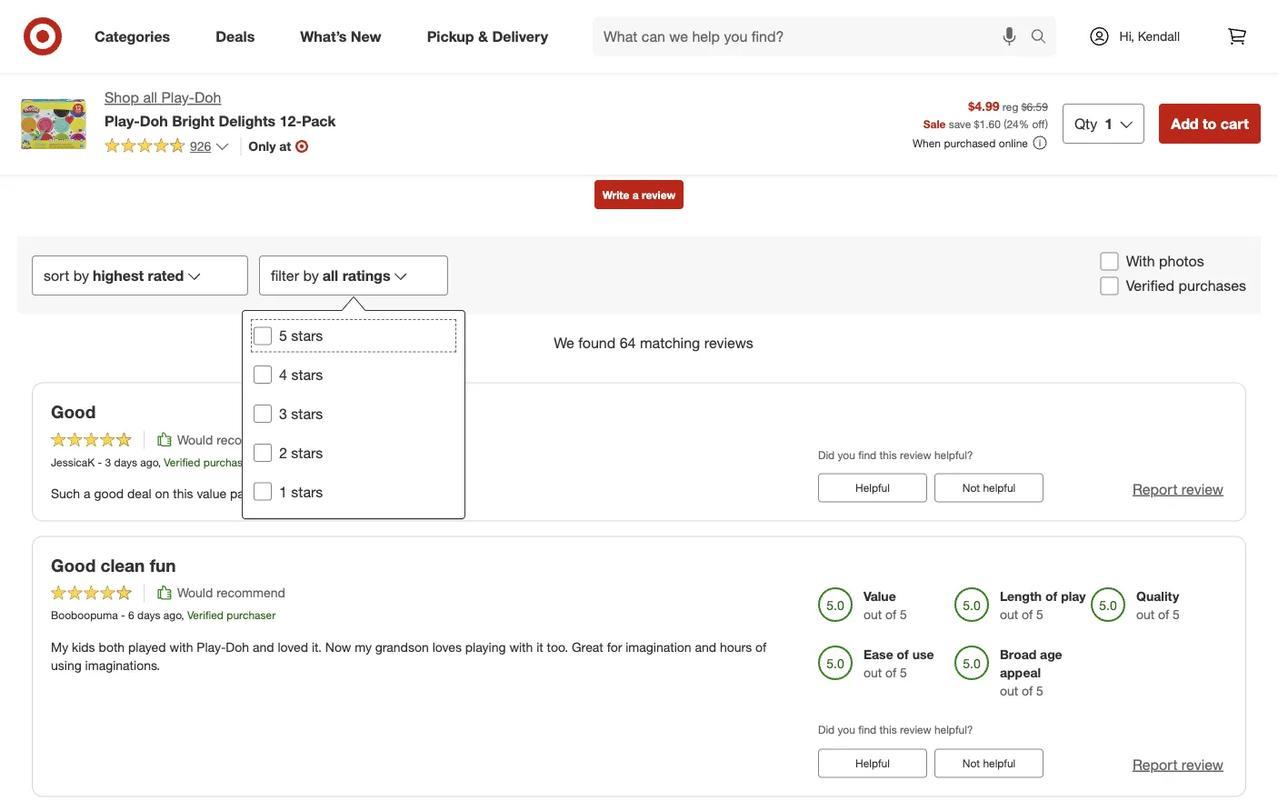 Task type: describe. For each thing, give the bounding box(es) containing it.
deals link
[[200, 16, 278, 56]]

fun
[[150, 555, 176, 576]]

length
[[1000, 588, 1042, 604]]

guest review image 1 of 2, zoom in image
[[511, 25, 625, 138]]

0 horizontal spatial value
[[197, 485, 227, 501]]

use
[[913, 647, 934, 663]]

926
[[190, 138, 211, 154]]

rated
[[148, 266, 184, 284]]

with
[[1126, 252, 1155, 270]]

did for would recommend
[[818, 448, 835, 461]]

3 stars checkbox
[[254, 405, 272, 423]]

2 stars
[[279, 444, 323, 461]]

we found 64 matching reviews
[[554, 334, 754, 352]]

kids
[[72, 639, 95, 655]]

of left use
[[897, 647, 909, 663]]

helpful button for would recommend
[[818, 473, 927, 502]]

imaginations.
[[85, 657, 160, 673]]

booboopuma - 6 days ago , verified purchaser
[[51, 608, 276, 622]]

1 vertical spatial play-
[[105, 112, 140, 129]]

- for good clean fun
[[121, 608, 125, 622]]

recommend for good clean fun
[[217, 585, 285, 601]]

ago for good clean fun
[[164, 608, 181, 622]]

deals
[[216, 27, 255, 45]]

search
[[1023, 29, 1066, 47]]

of left play
[[1046, 588, 1058, 604]]

helpful? for out of 5
[[935, 723, 973, 737]]

926 link
[[105, 137, 229, 158]]

highest
[[93, 266, 144, 284]]

reviews
[[704, 334, 754, 352]]

you for out of 5
[[838, 723, 856, 737]]

sort
[[44, 266, 69, 284]]

days for good
[[114, 455, 137, 469]]

new
[[351, 27, 382, 45]]

helpful for would recommend
[[856, 481, 890, 495]]

bright
[[172, 112, 215, 129]]

for
[[607, 639, 622, 655]]

photos
[[1159, 252, 1205, 270]]

only at
[[249, 138, 291, 154]]

did you find this review helpful? for out of 5
[[818, 723, 973, 737]]

at
[[279, 138, 291, 154]]

2 stars checkbox
[[254, 444, 272, 462]]

cart
[[1221, 115, 1249, 132]]

5 inside ease of use out of 5
[[900, 665, 907, 681]]

out inside value out of 5
[[864, 607, 882, 623]]

not helpful for would recommend
[[963, 481, 1016, 495]]

with photos
[[1126, 252, 1205, 270]]

add
[[1171, 115, 1199, 132]]

6
[[128, 608, 134, 622]]

2
[[279, 444, 287, 461]]

are
[[328, 485, 346, 501]]

quality
[[1137, 588, 1180, 604]]

delights
[[219, 112, 276, 129]]

save
[[949, 117, 971, 130]]

, for good
[[158, 455, 161, 469]]

1 stars checkbox
[[254, 483, 272, 501]]

my
[[355, 639, 372, 655]]

0 horizontal spatial 1
[[279, 483, 287, 500]]

imagination
[[626, 639, 692, 655]]

good for good clean fun
[[51, 555, 96, 576]]

ago for good
[[140, 455, 158, 469]]

0 vertical spatial verified
[[1126, 277, 1175, 294]]

loves
[[432, 639, 462, 655]]

helpful for out of 5
[[856, 756, 890, 770]]

image of play-doh bright delights 12-pack image
[[17, 87, 90, 160]]

helpful for would recommend
[[983, 481, 1016, 495]]

5 inside quality out of 5
[[1173, 607, 1180, 623]]

- for good
[[98, 455, 102, 469]]

$4.99
[[969, 98, 1000, 114]]

write a review
[[603, 188, 676, 201]]

1 vertical spatial this
[[173, 485, 193, 501]]

hi, kendall
[[1120, 28, 1180, 44]]

reg
[[1003, 100, 1019, 113]]

length of play out of 5
[[1000, 588, 1086, 623]]

shop all play-doh play-doh bright delights 12-pack
[[105, 89, 336, 129]]

3 stars
[[279, 405, 323, 422]]

when purchased online
[[913, 136, 1028, 150]]

of inside my kids both played with play-doh and loved it. now my grandson loves playing with it too. great for imagination and hours of using imaginations.
[[756, 639, 767, 655]]

great
[[572, 639, 604, 655]]

my kids both played with play-doh and loved it. now my grandson loves playing with it too. great for imagination and hours of using imaginations.
[[51, 639, 767, 673]]

deal
[[127, 485, 152, 501]]

such a good deal on this value pack. the colors are pretty
[[51, 485, 383, 501]]

what's new
[[300, 27, 382, 45]]

to
[[1203, 115, 1217, 132]]

you for would recommend
[[838, 448, 856, 461]]

by for sort by
[[73, 266, 89, 284]]

5 inside value out of 5
[[900, 607, 907, 623]]

clean
[[100, 555, 145, 576]]

not helpful for out of 5
[[963, 756, 1016, 770]]

delivery
[[492, 27, 548, 45]]

did you find this review helpful? for would recommend
[[818, 448, 973, 461]]

of down ease
[[886, 665, 897, 681]]

good clean fun
[[51, 555, 176, 576]]

found
[[578, 334, 616, 352]]

categories link
[[79, 16, 193, 56]]

5 inside length of play out of 5
[[1037, 607, 1044, 623]]

played
[[128, 639, 166, 655]]

of inside quality out of 5
[[1159, 607, 1170, 623]]

1 stars
[[279, 483, 323, 500]]

5 stars
[[279, 327, 323, 344]]

stars for 3 stars
[[291, 405, 323, 422]]

grandson
[[375, 639, 429, 655]]

1 horizontal spatial doh
[[195, 89, 221, 106]]

ease of use out of 5
[[864, 647, 934, 681]]

pickup & delivery
[[427, 27, 548, 45]]

5 inside the broad age appeal out of 5
[[1037, 683, 1044, 699]]

this for would recommend
[[880, 448, 897, 461]]

broad
[[1000, 647, 1037, 663]]

write a review button
[[594, 180, 684, 209]]

both
[[99, 639, 125, 655]]

out inside quality out of 5
[[1137, 607, 1155, 623]]

would recommend for good
[[177, 431, 285, 447]]

age
[[1040, 647, 1063, 663]]

)
[[1045, 117, 1048, 130]]

pickup & delivery link
[[412, 16, 571, 56]]

verified for good clean fun
[[187, 608, 224, 622]]

online
[[999, 136, 1028, 150]]

now
[[325, 639, 351, 655]]

play
[[1061, 588, 1086, 604]]

add to cart
[[1171, 115, 1249, 132]]

jessicak - 3 days ago , verified purchaser
[[51, 455, 253, 469]]

would recommend for good clean fun
[[177, 585, 285, 601]]

verified for good
[[164, 455, 200, 469]]

it
[[537, 639, 543, 655]]

purchaser for good clean fun
[[227, 608, 276, 622]]

helpful? for would recommend
[[935, 448, 973, 461]]



Task type: locate. For each thing, give the bounding box(es) containing it.
2 not helpful button from the top
[[935, 749, 1044, 778]]

a right the write
[[633, 188, 639, 201]]

1 vertical spatial a
[[84, 485, 91, 501]]

0 vertical spatial ,
[[158, 455, 161, 469]]

5 down 'quality'
[[1173, 607, 1180, 623]]

a inside button
[[633, 188, 639, 201]]

0 vertical spatial helpful?
[[935, 448, 973, 461]]

1 vertical spatial helpful button
[[818, 749, 927, 778]]

ago up played
[[164, 608, 181, 622]]

quality out of 5
[[1137, 588, 1180, 623]]

4 stars from the top
[[291, 444, 323, 461]]

pack
[[302, 112, 336, 129]]

1 vertical spatial not helpful button
[[935, 749, 1044, 778]]

4
[[279, 366, 287, 383]]

0 vertical spatial 3
[[279, 405, 287, 422]]

0 vertical spatial purchaser
[[203, 455, 253, 469]]

0 vertical spatial 1
[[1105, 115, 1113, 132]]

1 horizontal spatial and
[[695, 639, 717, 655]]

0 horizontal spatial all
[[143, 89, 157, 106]]

out down appeal
[[1000, 683, 1019, 699]]

1 horizontal spatial days
[[137, 608, 160, 622]]

report review for would recommend
[[1133, 480, 1224, 498]]

1 vertical spatial 3
[[105, 455, 111, 469]]

out inside ease of use out of 5
[[864, 665, 882, 681]]

2 you from the top
[[838, 723, 856, 737]]

What can we help you find? suggestions appear below search field
[[593, 16, 1035, 56]]

2 would recommend from the top
[[177, 585, 285, 601]]

it.
[[312, 639, 322, 655]]

(
[[1004, 117, 1007, 130]]

1 vertical spatial good
[[51, 555, 96, 576]]

0 vertical spatial value
[[197, 485, 227, 501]]

2 did you find this review helpful? from the top
[[818, 723, 973, 737]]

0 vertical spatial report review
[[1133, 480, 1224, 498]]

purchaser
[[203, 455, 253, 469], [227, 608, 276, 622]]

1 would from the top
[[177, 431, 213, 447]]

of up ease
[[886, 607, 897, 623]]

with right played
[[170, 639, 193, 655]]

1 horizontal spatial all
[[323, 266, 338, 284]]

1 vertical spatial helpful
[[983, 756, 1016, 770]]

1 helpful from the top
[[856, 481, 890, 495]]

1 vertical spatial helpful
[[856, 756, 890, 770]]

0 horizontal spatial and
[[253, 639, 274, 655]]

2 find from the top
[[859, 723, 877, 737]]

0 vertical spatial a
[[633, 188, 639, 201]]

not helpful button for out of 5
[[935, 749, 1044, 778]]

4 stars
[[279, 366, 323, 383]]

1 did you find this review helpful? from the top
[[818, 448, 973, 461]]

would recommend up booboopuma - 6 days ago , verified purchaser
[[177, 585, 285, 601]]

5 up ease of use out of 5
[[900, 607, 907, 623]]

report review
[[1133, 480, 1224, 498], [1133, 755, 1224, 773]]

0 horizontal spatial ago
[[140, 455, 158, 469]]

filter by all ratings
[[271, 266, 391, 284]]

guest review image 2 of 2, zoom in image
[[639, 25, 753, 138]]

0 vertical spatial helpful
[[856, 481, 890, 495]]

1 helpful from the top
[[983, 481, 1016, 495]]

- left 6
[[121, 608, 125, 622]]

shop
[[105, 89, 139, 106]]

would for good
[[177, 431, 213, 447]]

1 would recommend from the top
[[177, 431, 285, 447]]

1 horizontal spatial value
[[864, 588, 896, 604]]

not helpful
[[963, 481, 1016, 495], [963, 756, 1016, 770]]

0 horizontal spatial -
[[98, 455, 102, 469]]

2 with from the left
[[510, 639, 533, 655]]

1 vertical spatial report
[[1133, 755, 1178, 773]]

stars down 4 stars
[[291, 405, 323, 422]]

colors
[[290, 485, 324, 501]]

2 vertical spatial doh
[[226, 639, 249, 655]]

out for ease of use out of 5
[[864, 665, 882, 681]]

5 stars checkbox
[[254, 327, 272, 345]]

2 would from the top
[[177, 585, 213, 601]]

1 vertical spatial purchaser
[[227, 608, 276, 622]]

would recommend
[[177, 431, 285, 447], [177, 585, 285, 601]]

loved
[[278, 639, 308, 655]]

by for filter by
[[303, 266, 319, 284]]

0 vertical spatial helpful button
[[818, 473, 927, 502]]

0 vertical spatial would recommend
[[177, 431, 285, 447]]

5 stars from the top
[[291, 483, 323, 500]]

not helpful button for would recommend
[[935, 473, 1044, 502]]

0 vertical spatial -
[[98, 455, 102, 469]]

kendall
[[1138, 28, 1180, 44]]

a for such
[[84, 485, 91, 501]]

1 vertical spatial 1
[[279, 483, 287, 500]]

would up jessicak - 3 days ago , verified purchaser
[[177, 431, 213, 447]]

2 good from the top
[[51, 555, 96, 576]]

1 horizontal spatial ,
[[181, 608, 184, 622]]

report review for out of 5
[[1133, 755, 1224, 773]]

doh inside my kids both played with play-doh and loved it. now my grandson loves playing with it too. great for imagination and hours of using imaginations.
[[226, 639, 249, 655]]

1 not from the top
[[963, 481, 980, 495]]

days right 6
[[137, 608, 160, 622]]

1 vertical spatial ago
[[164, 608, 181, 622]]

1 vertical spatial you
[[838, 723, 856, 737]]

when
[[913, 136, 941, 150]]

this
[[880, 448, 897, 461], [173, 485, 193, 501], [880, 723, 897, 737]]

0 vertical spatial days
[[114, 455, 137, 469]]

purchaser for good
[[203, 455, 253, 469]]

0 vertical spatial this
[[880, 448, 897, 461]]

report review button
[[1133, 479, 1224, 499], [1133, 754, 1224, 775]]

verified down with
[[1126, 277, 1175, 294]]

2 recommend from the top
[[217, 585, 285, 601]]

0 vertical spatial not
[[963, 481, 980, 495]]

and
[[253, 639, 274, 655], [695, 639, 717, 655]]

playing
[[465, 639, 506, 655]]

of down appeal
[[1022, 683, 1033, 699]]

hours
[[720, 639, 752, 655]]

a for write
[[633, 188, 639, 201]]

booboopuma
[[51, 608, 118, 622]]

1 helpful button from the top
[[818, 473, 927, 502]]

24
[[1007, 117, 1019, 130]]

a
[[633, 188, 639, 201], [84, 485, 91, 501]]

3 up good
[[105, 455, 111, 469]]

1 report from the top
[[1133, 480, 1178, 498]]

0 horizontal spatial 3
[[105, 455, 111, 469]]

helpful
[[983, 481, 1016, 495], [983, 756, 1016, 770]]

0 vertical spatial report review button
[[1133, 479, 1224, 499]]

1 you from the top
[[838, 448, 856, 461]]

1 vertical spatial verified
[[164, 455, 200, 469]]

1 vertical spatial value
[[864, 588, 896, 604]]

1 vertical spatial -
[[121, 608, 125, 622]]

1 vertical spatial not
[[963, 756, 980, 770]]

2 horizontal spatial doh
[[226, 639, 249, 655]]

report review button for would recommend
[[1133, 479, 1224, 499]]

this for out of 5
[[880, 723, 897, 737]]

0 vertical spatial helpful
[[983, 481, 1016, 495]]

1 helpful? from the top
[[935, 448, 973, 461]]

$6.59
[[1022, 100, 1048, 113]]

1 vertical spatial all
[[323, 266, 338, 284]]

would
[[177, 431, 213, 447], [177, 585, 213, 601]]

1 vertical spatial days
[[137, 608, 160, 622]]

of inside the broad age appeal out of 5
[[1022, 683, 1033, 699]]

off
[[1032, 117, 1045, 130]]

1 find from the top
[[859, 448, 877, 461]]

1 vertical spatial find
[[859, 723, 877, 737]]

0 vertical spatial did
[[818, 448, 835, 461]]

recommend up loved
[[217, 585, 285, 601]]

helpful button for out of 5
[[818, 749, 927, 778]]

$
[[974, 117, 980, 130]]

would up booboopuma - 6 days ago , verified purchaser
[[177, 585, 213, 601]]

helpful?
[[935, 448, 973, 461], [935, 723, 973, 737]]

my
[[51, 639, 68, 655]]

1 report review from the top
[[1133, 480, 1224, 498]]

of down 'quality'
[[1159, 607, 1170, 623]]

filter
[[271, 266, 299, 284]]

, for good clean fun
[[181, 608, 184, 622]]

value up ease
[[864, 588, 896, 604]]

ease
[[864, 647, 894, 663]]

1 not helpful from the top
[[963, 481, 1016, 495]]

0 horizontal spatial by
[[73, 266, 89, 284]]

2 horizontal spatial play-
[[197, 639, 226, 655]]

Verified purchases checkbox
[[1101, 277, 1119, 295]]

0 vertical spatial did you find this review helpful?
[[818, 448, 973, 461]]

1 vertical spatial helpful?
[[935, 723, 973, 737]]

stars right 2
[[291, 444, 323, 461]]

verified up on in the bottom left of the page
[[164, 455, 200, 469]]

1
[[1105, 115, 1113, 132], [279, 483, 287, 500]]

2 report review from the top
[[1133, 755, 1224, 773]]

5 down appeal
[[1037, 683, 1044, 699]]

the
[[265, 485, 286, 501]]

would recommend down 3 stars checkbox on the bottom left of page
[[177, 431, 285, 447]]

of inside value out of 5
[[886, 607, 897, 623]]

did for out of 5
[[818, 723, 835, 737]]

1 right 1 stars "checkbox"
[[279, 483, 287, 500]]

what's
[[300, 27, 347, 45]]

2 helpful button from the top
[[818, 749, 927, 778]]

0 vertical spatial recommend
[[217, 431, 285, 447]]

5 right 5 stars checkbox
[[279, 327, 287, 344]]

stars for 2 stars
[[291, 444, 323, 461]]

ago up deal
[[140, 455, 158, 469]]

1 vertical spatial not helpful
[[963, 756, 1016, 770]]

using
[[51, 657, 82, 673]]

3 right 3 stars checkbox on the bottom left of page
[[279, 405, 287, 422]]

ago
[[140, 455, 158, 469], [164, 608, 181, 622]]

0 horizontal spatial doh
[[140, 112, 168, 129]]

1 by from the left
[[73, 266, 89, 284]]

2 helpful? from the top
[[935, 723, 973, 737]]

play- down booboopuma - 6 days ago , verified purchaser
[[197, 639, 226, 655]]

2 and from the left
[[695, 639, 717, 655]]

$4.99 reg $6.59 sale save $ 1.60 ( 24 % off )
[[924, 98, 1048, 130]]

1 stars from the top
[[291, 327, 323, 344]]

2 not helpful from the top
[[963, 756, 1016, 770]]

and left hours
[[695, 639, 717, 655]]

1 did from the top
[[818, 448, 835, 461]]

would for good clean fun
[[177, 585, 213, 601]]

0 horizontal spatial ,
[[158, 455, 161, 469]]

good for good
[[51, 402, 96, 422]]

find
[[859, 448, 877, 461], [859, 723, 877, 737]]

not helpful button
[[935, 473, 1044, 502], [935, 749, 1044, 778]]

stars for 4 stars
[[291, 366, 323, 383]]

out down length
[[1000, 607, 1019, 623]]

1 horizontal spatial a
[[633, 188, 639, 201]]

pack.
[[230, 485, 261, 501]]

0 vertical spatial doh
[[195, 89, 221, 106]]

2 helpful from the top
[[983, 756, 1016, 770]]

stars up 4 stars
[[291, 327, 323, 344]]

, right 6
[[181, 608, 184, 622]]

on
[[155, 485, 169, 501]]

2 did from the top
[[818, 723, 835, 737]]

play-
[[161, 89, 195, 106], [105, 112, 140, 129], [197, 639, 226, 655]]

stars left the are at the bottom of the page
[[291, 483, 323, 500]]

sale
[[924, 117, 946, 130]]

report for out of 5
[[1133, 755, 1178, 773]]

2 helpful from the top
[[856, 756, 890, 770]]

a right such
[[84, 485, 91, 501]]

not for would recommend
[[963, 481, 980, 495]]

- right jessicak
[[98, 455, 102, 469]]

1 vertical spatial ,
[[181, 608, 184, 622]]

1 vertical spatial did you find this review helpful?
[[818, 723, 973, 737]]

purchased
[[944, 136, 996, 150]]

good left clean
[[51, 555, 96, 576]]

2 vertical spatial verified
[[187, 608, 224, 622]]

4 stars checkbox
[[254, 366, 272, 384]]

days up deal
[[114, 455, 137, 469]]

%
[[1019, 117, 1029, 130]]

1.60
[[980, 117, 1001, 130]]

2 report review button from the top
[[1133, 754, 1224, 775]]

1 horizontal spatial 1
[[1105, 115, 1113, 132]]

0 horizontal spatial a
[[84, 485, 91, 501]]

out for length of play out of 5
[[1000, 607, 1019, 623]]

1 and from the left
[[253, 639, 274, 655]]

0 vertical spatial report
[[1133, 480, 1178, 498]]

stars for 5 stars
[[291, 327, 323, 344]]

1 horizontal spatial ago
[[164, 608, 181, 622]]

value left pack.
[[197, 485, 227, 501]]

0 vertical spatial play-
[[161, 89, 195, 106]]

too.
[[547, 639, 568, 655]]

1 right qty
[[1105, 115, 1113, 132]]

value
[[197, 485, 227, 501], [864, 588, 896, 604]]

all right shop at the left top
[[143, 89, 157, 106]]

write
[[603, 188, 630, 201]]

With photos checkbox
[[1101, 252, 1119, 270]]

3 stars from the top
[[291, 405, 323, 422]]

jessicak
[[51, 455, 95, 469]]

1 vertical spatial report review button
[[1133, 754, 1224, 775]]

report for would recommend
[[1133, 480, 1178, 498]]

1 good from the top
[[51, 402, 96, 422]]

verified
[[1126, 277, 1175, 294], [164, 455, 200, 469], [187, 608, 224, 622]]

helpful
[[856, 481, 890, 495], [856, 756, 890, 770]]

report
[[1133, 480, 1178, 498], [1133, 755, 1178, 773]]

and left loved
[[253, 639, 274, 655]]

days for good clean fun
[[137, 608, 160, 622]]

0 horizontal spatial days
[[114, 455, 137, 469]]

good up jessicak
[[51, 402, 96, 422]]

report review button for out of 5
[[1133, 754, 1224, 775]]

2 vertical spatial this
[[880, 723, 897, 737]]

broad age appeal out of 5
[[1000, 647, 1063, 699]]

1 recommend from the top
[[217, 431, 285, 447]]

with left it
[[510, 639, 533, 655]]

find for out of 5
[[859, 723, 877, 737]]

doh up 926 link at the top
[[140, 112, 168, 129]]

1 with from the left
[[170, 639, 193, 655]]

did you find this review helpful?
[[818, 448, 973, 461], [818, 723, 973, 737]]

recommend down 3 stars checkbox on the bottom left of page
[[217, 431, 285, 447]]

2 stars from the top
[[291, 366, 323, 383]]

2 not from the top
[[963, 756, 980, 770]]

out down 'quality'
[[1137, 607, 1155, 623]]

1 vertical spatial would
[[177, 585, 213, 601]]

5 down value out of 5
[[900, 665, 907, 681]]

recommend for good
[[217, 431, 285, 447]]

play- down shop at the left top
[[105, 112, 140, 129]]

0 vertical spatial not helpful
[[963, 481, 1016, 495]]

1 horizontal spatial play-
[[161, 89, 195, 106]]

by right filter
[[303, 266, 319, 284]]

not for out of 5
[[963, 756, 980, 770]]

0 horizontal spatial with
[[170, 639, 193, 655]]

1 horizontal spatial -
[[121, 608, 125, 622]]

0 vertical spatial find
[[859, 448, 877, 461]]

out up ease
[[864, 607, 882, 623]]

&
[[478, 27, 488, 45]]

doh left loved
[[226, 639, 249, 655]]

out down ease
[[864, 665, 882, 681]]

1 horizontal spatial 3
[[279, 405, 287, 422]]

1 vertical spatial report review
[[1133, 755, 1224, 773]]

2 by from the left
[[303, 266, 319, 284]]

0 vertical spatial good
[[51, 402, 96, 422]]

by right sort
[[73, 266, 89, 284]]

0 vertical spatial all
[[143, 89, 157, 106]]

5 down length
[[1037, 607, 1044, 623]]

stars right the 4
[[291, 366, 323, 383]]

0 vertical spatial would
[[177, 431, 213, 447]]

2 vertical spatial play-
[[197, 639, 226, 655]]

out inside the broad age appeal out of 5
[[1000, 683, 1019, 699]]

all inside the shop all play-doh play-doh bright delights 12-pack
[[143, 89, 157, 106]]

0 vertical spatial ago
[[140, 455, 158, 469]]

categories
[[95, 27, 170, 45]]

all left ratings
[[323, 266, 338, 284]]

good
[[94, 485, 124, 501]]

0 horizontal spatial play-
[[105, 112, 140, 129]]

out inside length of play out of 5
[[1000, 607, 1019, 623]]

0 vertical spatial you
[[838, 448, 856, 461]]

1 not helpful button from the top
[[935, 473, 1044, 502]]

1 vertical spatial recommend
[[217, 585, 285, 601]]

12-
[[280, 112, 302, 129]]

1 horizontal spatial by
[[303, 266, 319, 284]]

verified purchases
[[1126, 277, 1247, 294]]

of down length
[[1022, 607, 1033, 623]]

play- inside my kids both played with play-doh and loved it. now my grandson loves playing with it too. great for imagination and hours of using imaginations.
[[197, 639, 226, 655]]

play- up bright
[[161, 89, 195, 106]]

, up on in the bottom left of the page
[[158, 455, 161, 469]]

qty 1
[[1075, 115, 1113, 132]]

all
[[143, 89, 157, 106], [323, 266, 338, 284]]

1 vertical spatial would recommend
[[177, 585, 285, 601]]

what's new link
[[285, 16, 404, 56]]

helpful for out of 5
[[983, 756, 1016, 770]]

of right hours
[[756, 639, 767, 655]]

1 horizontal spatial with
[[510, 639, 533, 655]]

find for would recommend
[[859, 448, 877, 461]]

0 vertical spatial not helpful button
[[935, 473, 1044, 502]]

1 report review button from the top
[[1133, 479, 1224, 499]]

1 vertical spatial doh
[[140, 112, 168, 129]]

value inside value out of 5
[[864, 588, 896, 604]]

2 report from the top
[[1133, 755, 1178, 773]]

good
[[51, 402, 96, 422], [51, 555, 96, 576]]

purchases
[[1179, 277, 1247, 294]]

doh up bright
[[195, 89, 221, 106]]

1 vertical spatial did
[[818, 723, 835, 737]]

stars for 1 stars
[[291, 483, 323, 500]]

sort by highest rated
[[44, 266, 184, 284]]

verified right 6
[[187, 608, 224, 622]]

recommend
[[217, 431, 285, 447], [217, 585, 285, 601]]

out for broad age appeal out of 5
[[1000, 683, 1019, 699]]

pretty
[[349, 485, 383, 501]]

value out of 5
[[864, 588, 907, 623]]



Task type: vqa. For each thing, say whether or not it's contained in the screenshot.
C&F Home 'Link'
no



